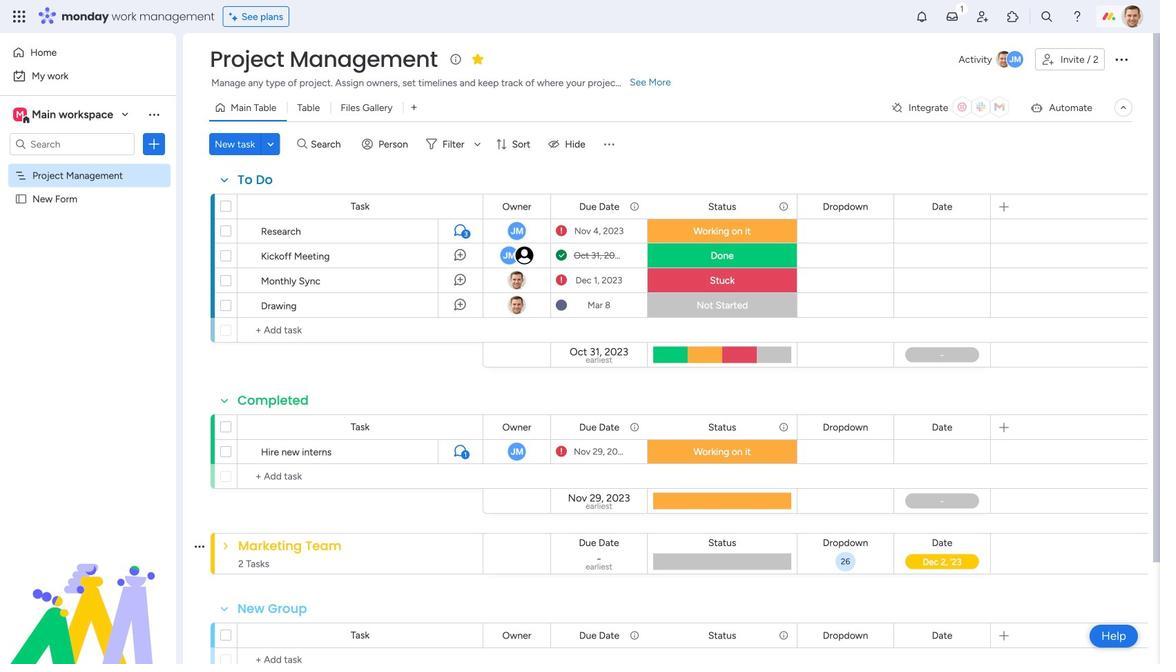 Task type: describe. For each thing, give the bounding box(es) containing it.
terry turtle image
[[1121, 6, 1144, 28]]

v2 done deadline image
[[556, 249, 567, 262]]

Search field
[[307, 135, 349, 154]]

1 horizontal spatial column information image
[[778, 201, 789, 212]]

workspace selection element
[[13, 106, 115, 124]]

1 image
[[956, 1, 968, 16]]

add view image
[[411, 103, 417, 113]]

options image
[[147, 137, 161, 151]]

monday marketplace image
[[1006, 10, 1020, 23]]

2 vertical spatial option
[[0, 163, 176, 166]]

angle down image
[[267, 139, 274, 150]]

v2 search image
[[297, 137, 307, 152]]

0 vertical spatial option
[[8, 41, 168, 64]]

2 v2 overdue deadline image from the top
[[556, 274, 567, 287]]

3 v2 overdue deadline image from the top
[[556, 446, 567, 459]]

2 + add task text field from the top
[[244, 469, 476, 485]]

options image
[[1113, 51, 1130, 68]]

help image
[[1070, 10, 1084, 23]]



Task type: locate. For each thing, give the bounding box(es) containing it.
update feed image
[[945, 10, 959, 23]]

1 + add task text field from the top
[[244, 322, 476, 339]]

select product image
[[12, 10, 26, 23]]

v2 overdue deadline image
[[556, 225, 567, 238], [556, 274, 567, 287], [556, 446, 567, 459]]

1 v2 overdue deadline image from the top
[[556, 225, 567, 238]]

search everything image
[[1040, 10, 1054, 23]]

0 vertical spatial + add task text field
[[244, 322, 476, 339]]

None field
[[206, 45, 441, 74], [234, 171, 276, 189], [499, 199, 535, 214], [576, 199, 623, 214], [705, 199, 740, 214], [819, 199, 872, 214], [929, 199, 956, 214], [234, 392, 312, 410], [499, 420, 535, 435], [576, 420, 623, 435], [705, 420, 740, 435], [819, 420, 872, 435], [929, 420, 956, 435], [575, 536, 623, 551], [705, 536, 740, 551], [819, 536, 872, 551], [929, 536, 956, 551], [235, 538, 345, 556], [234, 601, 311, 619], [499, 629, 535, 644], [576, 629, 623, 644], [705, 629, 740, 644], [819, 629, 872, 644], [929, 629, 956, 644], [206, 45, 441, 74], [234, 171, 276, 189], [499, 199, 535, 214], [576, 199, 623, 214], [705, 199, 740, 214], [819, 199, 872, 214], [929, 199, 956, 214], [234, 392, 312, 410], [499, 420, 535, 435], [576, 420, 623, 435], [705, 420, 740, 435], [819, 420, 872, 435], [929, 420, 956, 435], [575, 536, 623, 551], [705, 536, 740, 551], [819, 536, 872, 551], [929, 536, 956, 551], [235, 538, 345, 556], [234, 601, 311, 619], [499, 629, 535, 644], [576, 629, 623, 644], [705, 629, 740, 644], [819, 629, 872, 644], [929, 629, 956, 644]]

column information image
[[629, 201, 640, 212], [629, 422, 640, 433], [778, 422, 789, 433], [778, 631, 789, 642]]

1 vertical spatial column information image
[[629, 631, 640, 642]]

lottie animation element
[[0, 526, 176, 665]]

1 vertical spatial + add task text field
[[244, 469, 476, 485]]

column information image
[[778, 201, 789, 212], [629, 631, 640, 642]]

show board description image
[[447, 52, 464, 66]]

arrow down image
[[469, 136, 486, 153]]

menu image
[[602, 137, 616, 151]]

option
[[8, 41, 168, 64], [8, 65, 168, 87], [0, 163, 176, 166]]

+ Add task text field
[[244, 653, 476, 665]]

workspace image
[[13, 107, 27, 122]]

1 vertical spatial option
[[8, 65, 168, 87]]

Search in workspace field
[[29, 136, 115, 152]]

workspace options image
[[147, 108, 161, 121]]

+ Add task text field
[[244, 322, 476, 339], [244, 469, 476, 485]]

0 vertical spatial v2 overdue deadline image
[[556, 225, 567, 238]]

remove from favorites image
[[471, 52, 485, 66]]

list box
[[0, 161, 176, 397]]

lottie animation image
[[0, 526, 176, 665]]

see plans image
[[229, 9, 241, 24]]

1 vertical spatial v2 overdue deadline image
[[556, 274, 567, 287]]

0 horizontal spatial column information image
[[629, 631, 640, 642]]

collapse board header image
[[1118, 102, 1129, 113]]

2 vertical spatial v2 overdue deadline image
[[556, 446, 567, 459]]

notifications image
[[915, 10, 929, 23]]

invite members image
[[976, 10, 990, 23]]

0 vertical spatial column information image
[[778, 201, 789, 212]]

public board image
[[15, 193, 28, 206]]



Task type: vqa. For each thing, say whether or not it's contained in the screenshot.
Jeremy Miller icon to the top
no



